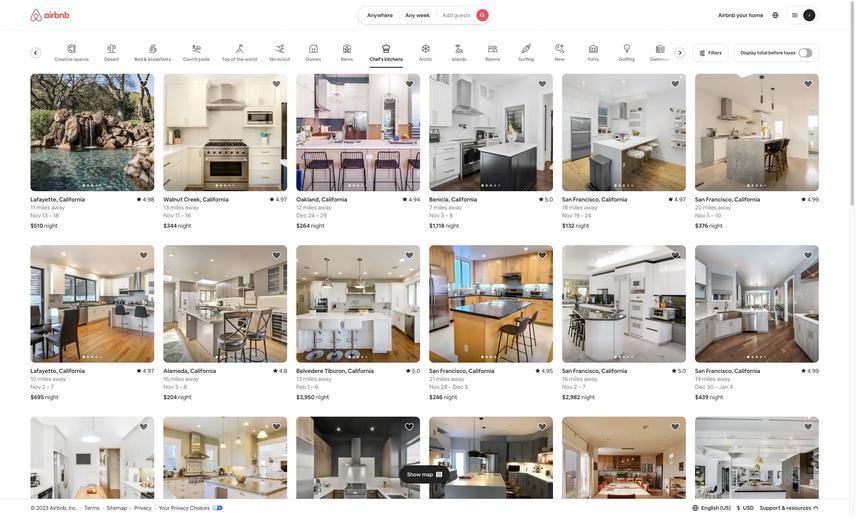 Task type: locate. For each thing, give the bounding box(es) containing it.
0 vertical spatial add to wishlist: san francisco, california image
[[538, 251, 547, 260]]

1 horizontal spatial dec
[[453, 384, 463, 391]]

0 horizontal spatial 16
[[163, 376, 169, 383]]

2 horizontal spatial 3
[[465, 384, 468, 391]]

11
[[30, 204, 35, 211], [175, 212, 180, 219]]

1 vertical spatial 4.99
[[807, 368, 819, 375]]

nov inside the alameda, california 16 miles away nov 3 – 8 $204 night
[[163, 384, 174, 391]]

1 24 from the left
[[308, 212, 315, 219]]

california inside san francisco, california 16 miles away nov 2 – 7 $2,982 night
[[601, 368, 627, 375]]

4.99 for san francisco, california 20 miles away nov 5 – 10 $376 night
[[807, 196, 819, 203]]

lafayette, california 10 miles away nov 2 – 7 $695 night
[[30, 368, 85, 401]]

miles inside 'walnut creek, california 13 miles away nov 11 – 16 $344 night'
[[170, 204, 184, 211]]

kitchens
[[384, 56, 403, 62]]

2 horizontal spatial 5.0
[[678, 368, 686, 375]]

13 up $510
[[42, 212, 48, 219]]

top
[[222, 56, 230, 62]]

2 horizontal spatial dec
[[695, 384, 706, 391]]

miles up 28
[[436, 376, 450, 383]]

miles down benicia,
[[434, 204, 447, 211]]

0 horizontal spatial dec
[[296, 212, 307, 219]]

1 horizontal spatial 8
[[449, 212, 453, 219]]

$344
[[163, 222, 177, 230]]

night right $1,118
[[446, 222, 459, 230]]

1 horizontal spatial 4.97 out of 5 average rating image
[[270, 196, 287, 203]]

None search field
[[358, 6, 492, 24]]

16 inside 'walnut creek, california 13 miles away nov 11 – 16 $344 night'
[[185, 212, 191, 219]]

3 up $1,118
[[441, 212, 444, 219]]

· left your
[[155, 505, 156, 512]]

13 up feb
[[296, 376, 302, 383]]

miles up "$695"
[[38, 376, 51, 383]]

&
[[144, 56, 147, 62], [782, 505, 785, 512]]

6
[[315, 384, 318, 391]]

2 2 from the left
[[574, 384, 577, 391]]

0 vertical spatial 18
[[562, 204, 568, 211]]

2 24 from the left
[[585, 212, 591, 219]]

night down 30
[[710, 394, 723, 401]]

add to wishlist: alameda, california image
[[272, 251, 281, 260]]

11 inside lafayette, california 11 miles away nov 13 – 18 $510 night
[[30, 204, 35, 211]]

golfing
[[619, 56, 635, 62]]

night down 5
[[709, 222, 723, 230]]

4.98 out of 5 average rating image
[[137, 196, 154, 203]]

19 inside the san francisco, california 18 miles away nov 19 – 24 $132 night
[[574, 212, 579, 219]]

7 inside san francisco, california 16 miles away nov 2 – 7 $2,982 night
[[582, 384, 585, 391]]

night
[[44, 222, 58, 230], [178, 222, 192, 230], [311, 222, 325, 230], [446, 222, 459, 230], [576, 222, 589, 230], [709, 222, 723, 230], [45, 394, 59, 401], [178, 394, 192, 401], [316, 394, 329, 401], [444, 394, 457, 401], [581, 394, 595, 401], [710, 394, 723, 401]]

0 horizontal spatial 10
[[30, 376, 36, 383]]

away inside san francisco, california 20 miles away nov 5 – 10 $376 night
[[718, 204, 731, 211]]

1 horizontal spatial 2
[[574, 384, 577, 391]]

5.0 out of 5 average rating image for san francisco, california 16 miles away nov 2 – 7 $2,982 night
[[672, 368, 686, 375]]

add to wishlist: san francisco, california image
[[538, 251, 547, 260], [405, 423, 414, 432]]

1 horizontal spatial 10
[[715, 212, 721, 219]]

0 horizontal spatial privacy
[[134, 505, 152, 512]]

miles inside benicia, california 7 miles away nov 3 – 8 $1,118 night
[[434, 204, 447, 211]]

night right $2,982
[[581, 394, 595, 401]]

belvedere
[[296, 368, 323, 375]]

francisco, up $132
[[573, 196, 600, 203]]

1 add to wishlist: lafayette, california image from the top
[[139, 80, 148, 89]]

11 up "$344"
[[175, 212, 180, 219]]

– inside belvedere tiburon, california 13 miles away feb 1 – 6 $3,950 night
[[311, 384, 314, 391]]

0 horizontal spatial 2
[[42, 384, 45, 391]]

francisco, up $2,982
[[573, 368, 600, 375]]

1 horizontal spatial 19
[[695, 376, 701, 383]]

nov up $204
[[163, 384, 174, 391]]

0 horizontal spatial 18
[[53, 212, 59, 219]]

1 vertical spatial 11
[[175, 212, 180, 219]]

miles inside belvedere tiburon, california 13 miles away feb 1 – 6 $3,950 night
[[303, 376, 317, 383]]

4.97 out of 5 average rating image for san francisco, california 18 miles away nov 19 – 24 $132 night
[[668, 196, 686, 203]]

13 down walnut
[[163, 204, 169, 211]]

2 horizontal spatial 4.97
[[674, 196, 686, 203]]

filters
[[708, 50, 722, 56]]

11 up $510
[[30, 204, 35, 211]]

dec left 30
[[695, 384, 706, 391]]

0 horizontal spatial 11
[[30, 204, 35, 211]]

30
[[707, 384, 714, 391]]

13 inside 'walnut creek, california 13 miles away nov 11 – 16 $344 night'
[[163, 204, 169, 211]]

2 horizontal spatial 4.97 out of 5 average rating image
[[668, 196, 686, 203]]

8
[[449, 212, 453, 219], [184, 384, 187, 391]]

1 horizontal spatial privacy
[[171, 505, 189, 512]]

1 horizontal spatial 4.97
[[276, 196, 287, 203]]

night inside san francisco, california 16 miles away nov 2 – 7 $2,982 night
[[581, 394, 595, 401]]

2 4.99 from the top
[[807, 368, 819, 375]]

francisco, for 21 miles away
[[440, 368, 467, 375]]

away inside san francisco, california 16 miles away nov 2 – 7 $2,982 night
[[584, 376, 597, 383]]

nov up $1,118
[[429, 212, 440, 219]]

containers
[[19, 56, 42, 62]]

3 right 28
[[465, 384, 468, 391]]

$246
[[429, 394, 443, 401]]

san for 20
[[695, 196, 705, 203]]

8 down alameda,
[[184, 384, 187, 391]]

19 up $132
[[574, 212, 579, 219]]

filters button
[[693, 44, 728, 62]]

3 inside benicia, california 7 miles away nov 3 – 8 $1,118 night
[[441, 212, 444, 219]]

· left privacy link
[[130, 505, 131, 512]]

nov up $2,982
[[562, 384, 573, 391]]

28
[[441, 384, 447, 391]]

7
[[429, 204, 432, 211], [51, 384, 54, 391], [582, 384, 585, 391]]

13 for belvedere
[[296, 376, 302, 383]]

nov inside lafayette, california 10 miles away nov 2 – 7 $695 night
[[30, 384, 41, 391]]

16 inside the alameda, california 16 miles away nov 3 – 8 $204 night
[[163, 376, 169, 383]]

1 vertical spatial 4.99 out of 5 average rating image
[[801, 368, 819, 375]]

dec inside oakland, california 12 miles away dec 24 – 29 $264 night
[[296, 212, 307, 219]]

0 horizontal spatial 5.0 out of 5 average rating image
[[406, 368, 420, 375]]

0 horizontal spatial 4.97
[[143, 368, 154, 375]]

0 horizontal spatial &
[[144, 56, 147, 62]]

5.0 out of 5 average rating image
[[539, 196, 553, 203]]

california inside san francisco, california 19 miles away dec 30 – jan 4 $439 night
[[734, 368, 760, 375]]

1 5.0 out of 5 average rating image from the left
[[406, 368, 420, 375]]

2 horizontal spatial 16
[[562, 376, 568, 383]]

night right $132
[[576, 222, 589, 230]]

away inside the san francisco, california 18 miles away nov 19 – 24 $132 night
[[584, 204, 597, 211]]

0 horizontal spatial 7
[[51, 384, 54, 391]]

english (us) button
[[692, 505, 731, 512]]

1 vertical spatial 13
[[42, 212, 48, 219]]

0 vertical spatial 4.99
[[807, 196, 819, 203]]

0 vertical spatial 13
[[163, 204, 169, 211]]

francisco, inside the san francisco, california 18 miles away nov 19 – 24 $132 night
[[573, 196, 600, 203]]

california inside san francisco, california 20 miles away nov 5 – 10 $376 night
[[734, 196, 760, 203]]

0 vertical spatial &
[[144, 56, 147, 62]]

4.99 out of 5 average rating image
[[801, 196, 819, 203], [801, 368, 819, 375]]

san for 18
[[562, 196, 572, 203]]

group
[[19, 38, 688, 68], [30, 74, 154, 191], [163, 74, 287, 191], [296, 74, 420, 191], [429, 74, 553, 191], [562, 74, 686, 191], [695, 74, 819, 191], [30, 246, 154, 363], [163, 246, 287, 363], [296, 246, 420, 363], [429, 246, 553, 363], [562, 246, 686, 363], [695, 246, 819, 363], [30, 417, 154, 518], [163, 417, 287, 518], [296, 417, 420, 518], [429, 417, 553, 518], [562, 417, 686, 518], [695, 417, 819, 518]]

san
[[562, 196, 572, 203], [695, 196, 705, 203], [429, 368, 439, 375], [562, 368, 572, 375], [695, 368, 705, 375]]

4.97 for walnut creek, california 13 miles away nov 11 – 16 $344 night
[[276, 196, 287, 203]]

world
[[245, 56, 257, 62]]

16 up $2,982
[[562, 376, 568, 383]]

add to wishlist: lafayette, california image for 4.97
[[139, 251, 148, 260]]

chef's
[[370, 56, 383, 62]]

– inside lafayette, california 10 miles away nov 2 – 7 $695 night
[[47, 384, 49, 391]]

privacy right your
[[171, 505, 189, 512]]

display total before taxes button
[[734, 44, 819, 62]]

california inside oakland, california 12 miles away dec 24 – 29 $264 night
[[321, 196, 347, 203]]

2 horizontal spatial 7
[[582, 384, 585, 391]]

0 vertical spatial 10
[[715, 212, 721, 219]]

0 horizontal spatial add to wishlist: san francisco, california image
[[405, 423, 414, 432]]

lafayette,
[[30, 196, 58, 203], [30, 368, 58, 375]]

night down 29 at the top of the page
[[311, 222, 325, 230]]

2 vertical spatial 13
[[296, 376, 302, 383]]

group containing containers
[[19, 38, 688, 68]]

miles down belvedere
[[303, 376, 317, 383]]

10
[[715, 212, 721, 219], [30, 376, 36, 383]]

miles inside lafayette, california 11 miles away nov 13 – 18 $510 night
[[36, 204, 50, 211]]

1 horizontal spatial 3
[[441, 212, 444, 219]]

miles up $132
[[569, 204, 583, 211]]

5.0 for san francisco, california 16 miles away nov 2 – 7 $2,982 night
[[678, 368, 686, 375]]

2 4.99 out of 5 average rating image from the top
[[801, 368, 819, 375]]

yurts
[[587, 56, 599, 62]]

4.95 out of 5 average rating image
[[535, 368, 553, 375]]

creek,
[[184, 196, 201, 203]]

night right "$344"
[[178, 222, 192, 230]]

0 horizontal spatial 4.97 out of 5 average rating image
[[137, 368, 154, 375]]

3 up $204
[[175, 384, 178, 391]]

0 vertical spatial 4.99 out of 5 average rating image
[[801, 196, 819, 203]]

francisco, inside san francisco, california 19 miles away dec 30 – jan 4 $439 night
[[706, 368, 733, 375]]

2 up "$695"
[[42, 384, 45, 391]]

your privacy choices
[[159, 505, 210, 512]]

1
[[307, 384, 310, 391]]

– inside the alameda, california 16 miles away nov 3 – 8 $204 night
[[179, 384, 182, 391]]

1 vertical spatial add to wishlist: san francisco, california image
[[405, 423, 414, 432]]

surfing
[[518, 56, 534, 62]]

your
[[736, 12, 748, 19]]

francisco, inside san francisco, california 21 miles away nov 28 – dec 3 $246 night
[[440, 368, 467, 375]]

away
[[51, 204, 65, 211], [185, 204, 199, 211], [318, 204, 331, 211], [448, 204, 462, 211], [584, 204, 597, 211], [718, 204, 731, 211], [52, 376, 66, 383], [185, 376, 199, 383], [318, 376, 331, 383], [451, 376, 464, 383], [584, 376, 597, 383], [717, 376, 730, 383]]

5.0 out of 5 average rating image
[[406, 368, 420, 375], [672, 368, 686, 375]]

walnut creek, california 13 miles away nov 11 – 16 $344 night
[[163, 196, 229, 230]]

new
[[555, 56, 565, 62]]

show
[[407, 472, 421, 479]]

10 right 5
[[715, 212, 721, 219]]

nov left 5
[[695, 212, 705, 219]]

night inside lafayette, california 11 miles away nov 13 – 18 $510 night
[[44, 222, 58, 230]]

show map
[[407, 472, 433, 479]]

1 vertical spatial lafayette,
[[30, 368, 58, 375]]

0 vertical spatial 8
[[449, 212, 453, 219]]

away inside lafayette, california 11 miles away nov 13 – 18 $510 night
[[51, 204, 65, 211]]

dec down 12
[[296, 212, 307, 219]]

1 vertical spatial 19
[[695, 376, 701, 383]]

lafayette, inside lafayette, california 10 miles away nov 2 – 7 $695 night
[[30, 368, 58, 375]]

1 lafayette, from the top
[[30, 196, 58, 203]]

nov down 21
[[429, 384, 440, 391]]

· right terms link on the bottom of the page
[[102, 505, 104, 512]]

16 down creek,
[[185, 212, 191, 219]]

4.97 out of 5 average rating image for walnut creek, california 13 miles away nov 11 – 16 $344 night
[[270, 196, 287, 203]]

francisco, for 20 miles away
[[706, 196, 733, 203]]

1 horizontal spatial add to wishlist: san francisco, california image
[[538, 251, 547, 260]]

1 vertical spatial 10
[[30, 376, 36, 383]]

$439
[[695, 394, 708, 401]]

2 up $2,982
[[574, 384, 577, 391]]

8 down benicia,
[[449, 212, 453, 219]]

1 horizontal spatial 5.0 out of 5 average rating image
[[672, 368, 686, 375]]

1 2 from the left
[[42, 384, 45, 391]]

1 4.99 from the top
[[807, 196, 819, 203]]

1 vertical spatial 18
[[53, 212, 59, 219]]

airbnb,
[[50, 505, 67, 512]]

miles up $2,982
[[569, 376, 583, 383]]

add to wishlist: lafayette, california image for 4.98
[[139, 80, 148, 89]]

2 5.0 out of 5 average rating image from the left
[[672, 368, 686, 375]]

miles up $510
[[36, 204, 50, 211]]

& right "bed"
[[144, 56, 147, 62]]

francisco, for 16 miles away
[[573, 368, 600, 375]]

your
[[159, 505, 170, 512]]

8 inside the alameda, california 16 miles away nov 3 – 8 $204 night
[[184, 384, 187, 391]]

& for bed
[[144, 56, 147, 62]]

francisco, up jan
[[706, 368, 733, 375]]

night inside 'walnut creek, california 13 miles away nov 11 – 16 $344 night'
[[178, 222, 192, 230]]

nov up $510
[[30, 212, 41, 219]]

san up 20
[[695, 196, 705, 203]]

$132
[[562, 222, 574, 230]]

4 · from the left
[[155, 505, 156, 512]]

– inside san francisco, california 16 miles away nov 2 – 7 $2,982 night
[[578, 384, 581, 391]]

francisco,
[[573, 196, 600, 203], [706, 196, 733, 203], [440, 368, 467, 375], [573, 368, 600, 375], [706, 368, 733, 375]]

& right support
[[782, 505, 785, 512]]

california inside lafayette, california 11 miles away nov 13 – 18 $510 night
[[59, 196, 85, 203]]

privacy left your
[[134, 505, 152, 512]]

0 horizontal spatial 13
[[42, 212, 48, 219]]

none search field containing anywhere
[[358, 6, 492, 24]]

san up 21
[[429, 368, 439, 375]]

francisco, inside san francisco, california 16 miles away nov 2 – 7 $2,982 night
[[573, 368, 600, 375]]

san francisco, california 20 miles away nov 5 – 10 $376 night
[[695, 196, 760, 230]]

san right 4.95
[[562, 368, 572, 375]]

walnut
[[163, 196, 183, 203]]

8 inside benicia, california 7 miles away nov 3 – 8 $1,118 night
[[449, 212, 453, 219]]

miles down walnut
[[170, 204, 184, 211]]

san up $439
[[695, 368, 705, 375]]

2 privacy from the left
[[171, 505, 189, 512]]

18 inside lafayette, california 11 miles away nov 13 – 18 $510 night
[[53, 212, 59, 219]]

1 horizontal spatial 18
[[562, 204, 568, 211]]

– inside 'walnut creek, california 13 miles away nov 11 – 16 $344 night'
[[181, 212, 184, 219]]

$264
[[296, 222, 310, 230]]

5.0 out of 5 average rating image for belvedere tiburon, california 13 miles away feb 1 – 6 $3,950 night
[[406, 368, 420, 375]]

night down 28
[[444, 394, 457, 401]]

add guests button
[[436, 6, 492, 24]]

francisco, for 18 miles away
[[573, 196, 600, 203]]

0 horizontal spatial 8
[[184, 384, 187, 391]]

18
[[562, 204, 568, 211], [53, 212, 59, 219]]

miles up 5
[[703, 204, 717, 211]]

nov
[[30, 212, 41, 219], [163, 212, 174, 219], [429, 212, 440, 219], [562, 212, 573, 219], [695, 212, 705, 219], [30, 384, 41, 391], [163, 384, 174, 391], [429, 384, 440, 391], [562, 384, 573, 391]]

1 4.99 out of 5 average rating image from the top
[[801, 196, 819, 203]]

13 inside lafayette, california 11 miles away nov 13 – 18 $510 night
[[42, 212, 48, 219]]

16
[[185, 212, 191, 219], [163, 376, 169, 383], [562, 376, 568, 383]]

miles up 30
[[702, 376, 716, 383]]

0 horizontal spatial 19
[[574, 212, 579, 219]]

francisco, inside san francisco, california 20 miles away nov 5 – 10 $376 night
[[706, 196, 733, 203]]

5.0
[[545, 196, 553, 203], [412, 368, 420, 375], [678, 368, 686, 375]]

nov inside san francisco, california 20 miles away nov 5 – 10 $376 night
[[695, 212, 705, 219]]

miles down "oakland,"
[[303, 204, 317, 211]]

creative spaces
[[54, 56, 89, 62]]

· right the inc.
[[80, 505, 81, 512]]

san right 5.0 out of 5 average rating image at the top of the page
[[562, 196, 572, 203]]

desert
[[104, 56, 119, 62]]

miles down alameda,
[[170, 376, 184, 383]]

10 up "$695"
[[30, 376, 36, 383]]

san for 16
[[562, 368, 572, 375]]

1 horizontal spatial &
[[782, 505, 785, 512]]

0 horizontal spatial 3
[[175, 384, 178, 391]]

anywhere button
[[358, 6, 399, 24]]

creative
[[54, 56, 73, 62]]

california inside benicia, california 7 miles away nov 3 – 8 $1,118 night
[[451, 196, 477, 203]]

any week
[[405, 12, 430, 19]]

night inside the san francisco, california 18 miles away nov 19 – 24 $132 night
[[576, 222, 589, 230]]

california
[[59, 196, 85, 203], [203, 196, 229, 203], [321, 196, 347, 203], [451, 196, 477, 203], [601, 196, 627, 203], [734, 196, 760, 203], [59, 368, 85, 375], [190, 368, 216, 375], [348, 368, 374, 375], [468, 368, 494, 375], [601, 368, 627, 375], [734, 368, 760, 375]]

sitemap link
[[107, 505, 127, 512]]

0 vertical spatial add to wishlist: lafayette, california image
[[139, 80, 148, 89]]

miles inside lafayette, california 10 miles away nov 2 – 7 $695 night
[[38, 376, 51, 383]]

1 vertical spatial &
[[782, 505, 785, 512]]

1 horizontal spatial 7
[[429, 204, 432, 211]]

nov up "$695"
[[30, 384, 41, 391]]

4.99 out of 5 average rating image for san francisco, california 20 miles away nov 5 – 10 $376 night
[[801, 196, 819, 203]]

lafayette, inside lafayette, california 11 miles away nov 13 – 18 $510 night
[[30, 196, 58, 203]]

1 horizontal spatial 24
[[585, 212, 591, 219]]

lafayette, for 11
[[30, 196, 58, 203]]

night down the 6
[[316, 394, 329, 401]]

dec inside san francisco, california 21 miles away nov 28 – dec 3 $246 night
[[453, 384, 463, 391]]

night right $204
[[178, 394, 192, 401]]

4.97 out of 5 average rating image for lafayette, california 10 miles away nov 2 – 7 $695 night
[[137, 368, 154, 375]]

0 vertical spatial lafayette,
[[30, 196, 58, 203]]

lafayette, up $510
[[30, 196, 58, 203]]

4.99
[[807, 196, 819, 203], [807, 368, 819, 375]]

2 lafayette, from the top
[[30, 368, 58, 375]]

away inside the alameda, california 16 miles away nov 3 – 8 $204 night
[[185, 376, 199, 383]]

night inside san francisco, california 19 miles away dec 30 – jan 4 $439 night
[[710, 394, 723, 401]]

1 vertical spatial add to wishlist: lafayette, california image
[[139, 251, 148, 260]]

2 horizontal spatial 13
[[296, 376, 302, 383]]

lafayette, california 11 miles away nov 13 – 18 $510 night
[[30, 196, 85, 230]]

night inside benicia, california 7 miles away nov 3 – 8 $1,118 night
[[446, 222, 459, 230]]

francisco, up 5
[[706, 196, 733, 203]]

night right "$695"
[[45, 394, 59, 401]]

– inside benicia, california 7 miles away nov 3 – 8 $1,118 night
[[445, 212, 448, 219]]

1 horizontal spatial 11
[[175, 212, 180, 219]]

francisco, up 28
[[440, 368, 467, 375]]

dec right 28
[[453, 384, 463, 391]]

add to wishlist: san francisco, california image
[[671, 80, 680, 89], [804, 80, 813, 89], [671, 251, 680, 260], [804, 251, 813, 260], [139, 423, 148, 432], [538, 423, 547, 432]]

san inside san francisco, california 16 miles away nov 2 – 7 $2,982 night
[[562, 368, 572, 375]]

1 horizontal spatial 5.0
[[545, 196, 553, 203]]

nov up $132
[[562, 212, 573, 219]]

night right $510
[[44, 222, 58, 230]]

feb
[[296, 384, 306, 391]]

jan
[[719, 384, 728, 391]]

anywhere
[[367, 12, 393, 19]]

2 add to wishlist: lafayette, california image from the top
[[139, 251, 148, 260]]

top of the world
[[222, 56, 257, 62]]

week
[[416, 12, 430, 19]]

rooms
[[485, 56, 500, 62]]

3 inside the alameda, california 16 miles away nov 3 – 8 $204 night
[[175, 384, 178, 391]]

0 horizontal spatial 24
[[308, 212, 315, 219]]

guests
[[454, 12, 470, 19]]

night inside san francisco, california 21 miles away nov 28 – dec 3 $246 night
[[444, 394, 457, 401]]

·
[[80, 505, 81, 512], [102, 505, 104, 512], [130, 505, 131, 512], [155, 505, 156, 512]]

san inside san francisco, california 21 miles away nov 28 – dec 3 $246 night
[[429, 368, 439, 375]]

add to wishlist: benicia, california image
[[538, 80, 547, 89]]

4.97 out of 5 average rating image
[[270, 196, 287, 203], [668, 196, 686, 203], [137, 368, 154, 375]]

16 down alameda,
[[163, 376, 169, 383]]

1 horizontal spatial 13
[[163, 204, 169, 211]]

0 horizontal spatial 5.0
[[412, 368, 420, 375]]

lafayette, up "$695"
[[30, 368, 58, 375]]

4.98
[[143, 196, 154, 203]]

benicia, california 7 miles away nov 3 – 8 $1,118 night
[[429, 196, 477, 230]]

13 inside belvedere tiburon, california 13 miles away feb 1 – 6 $3,950 night
[[296, 376, 302, 383]]

1 horizontal spatial 16
[[185, 212, 191, 219]]

san inside san francisco, california 20 miles away nov 5 – 10 $376 night
[[695, 196, 705, 203]]

4.99 for san francisco, california 19 miles away dec 30 – jan 4 $439 night
[[807, 368, 819, 375]]

0 vertical spatial 11
[[30, 204, 35, 211]]

add to wishlist: lafayette, california image
[[139, 80, 148, 89], [139, 251, 148, 260]]

0 vertical spatial 19
[[574, 212, 579, 219]]

20
[[695, 204, 702, 211]]

5.0 for benicia, california 7 miles away nov 3 – 8 $1,118 night
[[545, 196, 553, 203]]

13
[[163, 204, 169, 211], [42, 212, 48, 219], [296, 376, 302, 383]]

1 vertical spatial 8
[[184, 384, 187, 391]]

19 up $439
[[695, 376, 701, 383]]

nov up "$344"
[[163, 212, 174, 219]]



Task type: describe. For each thing, give the bounding box(es) containing it.
bed
[[134, 56, 143, 62]]

away inside benicia, california 7 miles away nov 3 – 8 $1,118 night
[[448, 204, 462, 211]]

map
[[422, 472, 433, 479]]

– inside lafayette, california 11 miles away nov 13 – 18 $510 night
[[49, 212, 52, 219]]

airbnb your home link
[[714, 7, 768, 23]]

away inside 'walnut creek, california 13 miles away nov 11 – 16 $344 night'
[[185, 204, 199, 211]]

3 for $204
[[175, 384, 178, 391]]

miles inside oakland, california 12 miles away dec 24 – 29 $264 night
[[303, 204, 317, 211]]

your privacy choices link
[[159, 505, 222, 513]]

4
[[730, 384, 733, 391]]

1 privacy from the left
[[134, 505, 152, 512]]

$376
[[695, 222, 708, 230]]

add to wishlist: san francisco, california image for san francisco, california 20 miles away nov 5 – 10 $376 night
[[804, 80, 813, 89]]

privacy link
[[134, 505, 152, 512]]

arctic
[[419, 56, 432, 62]]

chef's kitchens
[[370, 56, 403, 62]]

3 for $1,118
[[441, 212, 444, 219]]

(us)
[[720, 505, 731, 512]]

8 for $1,118
[[449, 212, 453, 219]]

nov inside the san francisco, california 18 miles away nov 19 – 24 $132 night
[[562, 212, 573, 219]]

total
[[757, 50, 767, 56]]

4.99 out of 5 average rating image for san francisco, california 19 miles away dec 30 – jan 4 $439 night
[[801, 368, 819, 375]]

nov inside benicia, california 7 miles away nov 3 – 8 $1,118 night
[[429, 212, 440, 219]]

lafayette, for 10
[[30, 368, 58, 375]]

san francisco, california 21 miles away nov 28 – dec 3 $246 night
[[429, 368, 494, 401]]

oakland, california 12 miles away dec 24 – 29 $264 night
[[296, 196, 347, 230]]

16 inside san francisco, california 16 miles away nov 2 – 7 $2,982 night
[[562, 376, 568, 383]]

the
[[236, 56, 244, 62]]

away inside belvedere tiburon, california 13 miles away feb 1 – 6 $3,950 night
[[318, 376, 331, 383]]

tiburon,
[[324, 368, 347, 375]]

resources
[[786, 505, 811, 512]]

of
[[231, 56, 235, 62]]

3 · from the left
[[130, 505, 131, 512]]

2 · from the left
[[102, 505, 104, 512]]

2 inside lafayette, california 10 miles away nov 2 – 7 $695 night
[[42, 384, 45, 391]]

18 inside the san francisco, california 18 miles away nov 19 – 24 $132 night
[[562, 204, 568, 211]]

24 inside the san francisco, california 18 miles away nov 19 – 24 $132 night
[[585, 212, 591, 219]]

away inside san francisco, california 21 miles away nov 28 – dec 3 $246 night
[[451, 376, 464, 383]]

add to wishlist: oakland, california image
[[405, 80, 414, 89]]

islands
[[452, 56, 467, 62]]

$1,118
[[429, 222, 444, 230]]

belvedere tiburon, california 13 miles away feb 1 – 6 $3,950 night
[[296, 368, 374, 401]]

add to wishlist: san rafael, california image
[[804, 423, 813, 432]]

night inside lafayette, california 10 miles away nov 2 – 7 $695 night
[[45, 394, 59, 401]]

24 inside oakland, california 12 miles away dec 24 – 29 $264 night
[[308, 212, 315, 219]]

nov inside lafayette, california 11 miles away nov 13 – 18 $510 night
[[30, 212, 41, 219]]

california inside belvedere tiburon, california 13 miles away feb 1 – 6 $3,950 night
[[348, 368, 374, 375]]

california inside the alameda, california 16 miles away nov 3 – 8 $204 night
[[190, 368, 216, 375]]

add to wishlist: walnut creek, california image
[[272, 80, 281, 89]]

©
[[30, 505, 35, 512]]

miles inside san francisco, california 16 miles away nov 2 – 7 $2,982 night
[[569, 376, 583, 383]]

san for 19
[[695, 368, 705, 375]]

7 inside lafayette, california 10 miles away nov 2 – 7 $695 night
[[51, 384, 54, 391]]

10 inside lafayette, california 10 miles away nov 2 – 7 $695 night
[[30, 376, 36, 383]]

away inside san francisco, california 19 miles away dec 30 – jan 4 $439 night
[[717, 376, 730, 383]]

4.95
[[541, 368, 553, 375]]

dec inside san francisco, california 19 miles away dec 30 – jan 4 $439 night
[[695, 384, 706, 391]]

– inside san francisco, california 21 miles away nov 28 – dec 3 $246 night
[[449, 384, 452, 391]]

add guests
[[442, 12, 470, 19]]

$2,982
[[562, 394, 580, 401]]

usd
[[743, 505, 754, 512]]

3 inside san francisco, california 21 miles away nov 28 – dec 3 $246 night
[[465, 384, 468, 391]]

countryside
[[183, 56, 210, 62]]

california inside lafayette, california 10 miles away nov 2 – 7 $695 night
[[59, 368, 85, 375]]

san francisco, california 18 miles away nov 19 – 24 $132 night
[[562, 196, 627, 230]]

10 inside san francisco, california 20 miles away nov 5 – 10 $376 night
[[715, 212, 721, 219]]

5.0 for belvedere tiburon, california 13 miles away feb 1 – 6 $3,950 night
[[412, 368, 420, 375]]

display
[[741, 50, 756, 56]]

night inside san francisco, california 20 miles away nov 5 – 10 $376 night
[[709, 222, 723, 230]]

airbnb
[[718, 12, 735, 19]]

san for 21
[[429, 368, 439, 375]]

support & resources
[[760, 505, 811, 512]]

29
[[320, 212, 327, 219]]

california inside 'walnut creek, california 13 miles away nov 11 – 16 $344 night'
[[203, 196, 229, 203]]

terms link
[[84, 505, 99, 512]]

4.97 for lafayette, california 10 miles away nov 2 – 7 $695 night
[[143, 368, 154, 375]]

– inside the san francisco, california 18 miles away nov 19 – 24 $132 night
[[581, 212, 584, 219]]

add to wishlist: san francisco, california image for san francisco, california 16 miles away nov 2 – 7 $2,982 night
[[671, 251, 680, 260]]

4.94 out of 5 average rating image
[[402, 196, 420, 203]]

san francisco, california 19 miles away dec 30 – jan 4 $439 night
[[695, 368, 760, 401]]

terms
[[84, 505, 99, 512]]

11 inside 'walnut creek, california 13 miles away nov 11 – 16 $344 night'
[[175, 212, 180, 219]]

miles inside san francisco, california 19 miles away dec 30 – jan 4 $439 night
[[702, 376, 716, 383]]

display total before taxes
[[741, 50, 796, 56]]

miles inside san francisco, california 21 miles away nov 28 – dec 3 $246 night
[[436, 376, 450, 383]]

& for support
[[782, 505, 785, 512]]

breakfasts
[[148, 56, 171, 62]]

english (us)
[[701, 505, 731, 512]]

sitemap
[[107, 505, 127, 512]]

21
[[429, 376, 435, 383]]

california inside the san francisco, california 18 miles away nov 19 – 24 $132 night
[[601, 196, 627, 203]]

13 for walnut
[[163, 204, 169, 211]]

– inside san francisco, california 19 miles away dec 30 – jan 4 $439 night
[[715, 384, 718, 391]]

$
[[737, 505, 740, 512]]

san francisco, california 16 miles away nov 2 – 7 $2,982 night
[[562, 368, 627, 401]]

2023
[[36, 505, 48, 512]]

19 inside san francisco, california 19 miles away dec 30 – jan 4 $439 night
[[695, 376, 701, 383]]

francisco, for 19 miles away
[[706, 368, 733, 375]]

5
[[707, 212, 710, 219]]

– inside san francisco, california 20 miles away nov 5 – 10 $376 night
[[711, 212, 714, 219]]

profile element
[[501, 0, 819, 30]]

airbnb your home
[[718, 12, 763, 19]]

7 inside benicia, california 7 miles away nov 3 – 8 $1,118 night
[[429, 204, 432, 211]]

terms · sitemap · privacy ·
[[84, 505, 156, 512]]

night inside belvedere tiburon, california 13 miles away feb 1 – 6 $3,950 night
[[316, 394, 329, 401]]

$3,950
[[296, 394, 314, 401]]

nov inside san francisco, california 16 miles away nov 2 – 7 $2,982 night
[[562, 384, 573, 391]]

add to wishlist: berkeley, california image
[[671, 423, 680, 432]]

away inside oakland, california 12 miles away dec 24 – 29 $264 night
[[318, 204, 331, 211]]

2 inside san francisco, california 16 miles away nov 2 – 7 $2,982 night
[[574, 384, 577, 391]]

$204
[[163, 394, 177, 401]]

any
[[405, 12, 415, 19]]

$695
[[30, 394, 44, 401]]

add
[[442, 12, 453, 19]]

california inside san francisco, california 21 miles away nov 28 – dec 3 $246 night
[[468, 368, 494, 375]]

4.8 out of 5 average rating image
[[273, 368, 287, 375]]

add to wishlist: san francisco, california image for san francisco, california 19 miles away dec 30 – jan 4 $439 night
[[804, 251, 813, 260]]

ski-in/out
[[269, 56, 290, 62]]

away inside lafayette, california 10 miles away nov 2 – 7 $695 night
[[52, 376, 66, 383]]

add to wishlist: belvedere tiburon, california image
[[405, 251, 414, 260]]

4.97 for san francisco, california 18 miles away nov 19 – 24 $132 night
[[674, 196, 686, 203]]

home
[[749, 12, 763, 19]]

support & resources button
[[760, 505, 819, 512]]

choices
[[190, 505, 210, 512]]

night inside the alameda, california 16 miles away nov 3 – 8 $204 night
[[178, 394, 192, 401]]

night inside oakland, california 12 miles away dec 24 – 29 $264 night
[[311, 222, 325, 230]]

8 for $204
[[184, 384, 187, 391]]

any week button
[[399, 6, 436, 24]]

– inside oakland, california 12 miles away dec 24 – 29 $264 night
[[316, 212, 319, 219]]

4.8
[[279, 368, 287, 375]]

add to wishlist: san francisco, california image for san francisco, california 18 miles away nov 19 – 24 $132 night
[[671, 80, 680, 89]]

miles inside san francisco, california 20 miles away nov 5 – 10 $376 night
[[703, 204, 717, 211]]

inc.
[[69, 505, 77, 512]]

spaces
[[74, 56, 89, 62]]

1 · from the left
[[80, 505, 81, 512]]

12
[[296, 204, 302, 211]]

© 2023 airbnb, inc. ·
[[30, 505, 81, 512]]

benicia,
[[429, 196, 450, 203]]

oakland,
[[296, 196, 320, 203]]

4.94
[[409, 196, 420, 203]]

nov inside 'walnut creek, california 13 miles away nov 11 – 16 $344 night'
[[163, 212, 174, 219]]

ski-
[[269, 56, 277, 62]]

nov inside san francisco, california 21 miles away nov 28 – dec 3 $246 night
[[429, 384, 440, 391]]

miles inside the alameda, california 16 miles away nov 3 – 8 $204 night
[[170, 376, 184, 383]]

barns
[[341, 56, 353, 62]]

english
[[701, 505, 719, 512]]

alameda,
[[163, 368, 189, 375]]

add to wishlist: berkeley, california image
[[272, 423, 281, 432]]

miles inside the san francisco, california 18 miles away nov 19 – 24 $132 night
[[569, 204, 583, 211]]



Task type: vqa. For each thing, say whether or not it's contained in the screenshot.


